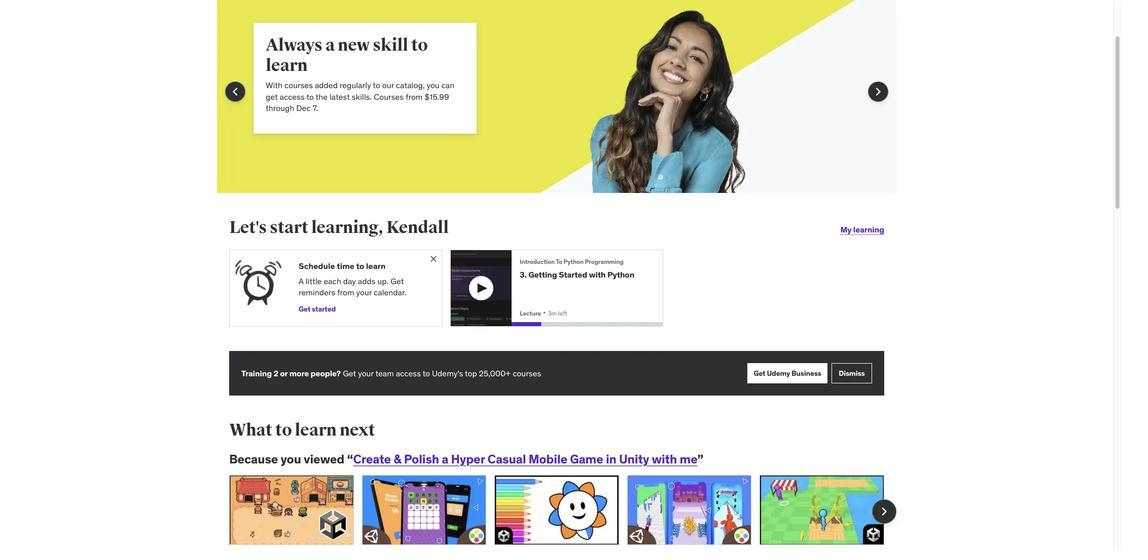 Task type: describe. For each thing, give the bounding box(es) containing it.
a inside always a new skill to learn with courses added regularly to our catalog, you can get access to the latest skills. courses from $15.99 through dec 7.
[[325, 35, 335, 56]]

more
[[289, 369, 309, 379]]

get
[[266, 92, 278, 102]]

programming
[[585, 258, 624, 266]]

learning,
[[311, 217, 383, 238]]

1 vertical spatial carousel element
[[229, 476, 896, 551]]

get udemy business
[[754, 369, 821, 378]]

a little each day adds up. get reminders from your calendar.
[[299, 276, 406, 298]]

$15.99
[[425, 92, 449, 102]]

introduction
[[520, 258, 555, 266]]

dec
[[296, 103, 311, 113]]

get inside button
[[299, 305, 310, 314]]

from inside always a new skill to learn with courses added regularly to our catalog, you can get access to the latest skills. courses from $15.99 through dec 7.
[[406, 92, 423, 102]]

2
[[273, 369, 278, 379]]

previous image
[[227, 84, 243, 100]]

viewed
[[304, 452, 344, 468]]

get left udemy
[[754, 369, 765, 378]]

casual
[[487, 452, 526, 468]]

a
[[299, 276, 304, 286]]

"
[[697, 452, 703, 468]]

you inside always a new skill to learn with courses added regularly to our catalog, you can get access to the latest skills. courses from $15.99 through dec 7.
[[427, 80, 439, 90]]

1 horizontal spatial with
[[652, 452, 677, 468]]

carousel element containing always a new skill to learn
[[217, 0, 896, 218]]

business
[[791, 369, 821, 378]]

unity
[[619, 452, 649, 468]]

started
[[312, 305, 336, 314]]

your inside "a little each day adds up. get reminders from your calendar."
[[356, 288, 372, 298]]

training
[[241, 369, 272, 379]]

1 horizontal spatial access
[[396, 369, 421, 379]]

because you viewed " create & polish a hyper casual mobile game in unity with me "
[[229, 452, 703, 468]]

to left udemy's
[[423, 369, 430, 379]]

the
[[316, 92, 328, 102]]

training 2 or more people? get your team access to udemy's top 25,000+ courses
[[241, 369, 541, 379]]

introduction to python programming 3. getting started with python
[[520, 258, 634, 280]]

3.
[[520, 270, 527, 280]]

2 vertical spatial learn
[[295, 420, 337, 441]]

to right time
[[356, 261, 364, 271]]

adds
[[358, 276, 376, 286]]

courses
[[374, 92, 404, 102]]

getting
[[528, 270, 557, 280]]

always a new skill to learn with courses added regularly to our catalog, you can get access to the latest skills. courses from $15.99 through dec 7.
[[266, 35, 454, 113]]

my learning
[[840, 224, 884, 235]]

lecture
[[520, 310, 541, 317]]

my learning link
[[840, 218, 884, 242]]

kendall
[[386, 217, 449, 238]]

1 vertical spatial a
[[442, 452, 448, 468]]

or
[[280, 369, 288, 379]]

new
[[338, 35, 370, 56]]

14% complete image
[[512, 323, 541, 327]]

catalog,
[[396, 80, 425, 90]]

dismiss
[[839, 369, 865, 378]]

3. getting started with python link
[[520, 270, 646, 280]]

1 vertical spatial courses
[[513, 369, 541, 379]]

create
[[353, 452, 391, 468]]

7.
[[313, 103, 318, 113]]



Task type: locate. For each thing, give the bounding box(es) containing it.
1 horizontal spatial python
[[607, 270, 634, 280]]

reminders
[[299, 288, 335, 298]]

with inside introduction to python programming 3. getting started with python
[[589, 270, 606, 280]]

0 vertical spatial you
[[427, 80, 439, 90]]

your
[[356, 288, 372, 298], [358, 369, 374, 379]]

what
[[229, 420, 272, 441]]

0 vertical spatial from
[[406, 92, 423, 102]]

0 horizontal spatial a
[[325, 35, 335, 56]]

hyper
[[451, 452, 485, 468]]

next
[[340, 420, 375, 441]]

always
[[266, 35, 322, 56]]

added
[[315, 80, 338, 90]]

0 vertical spatial learn
[[266, 55, 308, 76]]

team
[[375, 369, 394, 379]]

game
[[570, 452, 603, 468]]

because
[[229, 452, 278, 468]]

udemy's
[[432, 369, 463, 379]]

schedule
[[299, 261, 335, 271]]

calendar.
[[374, 288, 406, 298]]

lecture • 3m left
[[520, 308, 567, 318]]

1 vertical spatial you
[[281, 452, 301, 468]]

latest
[[330, 92, 350, 102]]

0 vertical spatial python
[[563, 258, 584, 266]]

what to learn next
[[229, 420, 375, 441]]

let's start learning, kendall
[[229, 217, 449, 238]]

0 horizontal spatial with
[[589, 270, 606, 280]]

0 horizontal spatial access
[[280, 92, 305, 102]]

each
[[324, 276, 341, 286]]

get started
[[299, 305, 336, 314]]

udemy
[[767, 369, 790, 378]]

•
[[543, 308, 546, 318]]

learn up the viewed
[[295, 420, 337, 441]]

to right skill
[[411, 35, 428, 56]]

to
[[556, 258, 562, 266]]

started
[[559, 270, 587, 280]]

my
[[840, 224, 852, 235]]

1 horizontal spatial from
[[406, 92, 423, 102]]

from inside "a little each day adds up. get reminders from your calendar."
[[337, 288, 354, 298]]

get left started
[[299, 305, 310, 314]]

with left me
[[652, 452, 677, 468]]

25,000+
[[479, 369, 511, 379]]

0 vertical spatial your
[[356, 288, 372, 298]]

a left hyper
[[442, 452, 448, 468]]

learn inside always a new skill to learn with courses added regularly to our catalog, you can get access to the latest skills. courses from $15.99 through dec 7.
[[266, 55, 308, 76]]

get started button
[[299, 303, 336, 317]]

to left our
[[373, 80, 380, 90]]

skill
[[373, 35, 408, 56]]

&
[[394, 452, 401, 468]]

your down adds in the left bottom of the page
[[356, 288, 372, 298]]

"
[[347, 452, 353, 468]]

access up dec
[[280, 92, 305, 102]]

top
[[465, 369, 477, 379]]

python down programming at the top right
[[607, 270, 634, 280]]

me
[[680, 452, 697, 468]]

get
[[391, 276, 404, 286], [299, 305, 310, 314], [343, 369, 356, 379], [754, 369, 765, 378]]

to left the
[[306, 92, 314, 102]]

time
[[337, 261, 354, 271]]

in
[[606, 452, 616, 468]]

learn up with
[[266, 55, 308, 76]]

you up $15.99
[[427, 80, 439, 90]]

close image
[[428, 254, 439, 264]]

learn up the up.
[[366, 261, 386, 271]]

3m
[[548, 310, 557, 317]]

left
[[558, 310, 567, 317]]

1 vertical spatial with
[[652, 452, 677, 468]]

get udemy business link
[[748, 364, 827, 384]]

start
[[270, 217, 308, 238]]

1 horizontal spatial a
[[442, 452, 448, 468]]

courses up dec
[[284, 80, 313, 90]]

with down programming at the top right
[[589, 270, 606, 280]]

0 horizontal spatial you
[[281, 452, 301, 468]]

python
[[563, 258, 584, 266], [607, 270, 634, 280]]

access
[[280, 92, 305, 102], [396, 369, 421, 379]]

0 vertical spatial a
[[325, 35, 335, 56]]

courses inside always a new skill to learn with courses added regularly to our catalog, you can get access to the latest skills. courses from $15.99 through dec 7.
[[284, 80, 313, 90]]

0 horizontal spatial python
[[563, 258, 584, 266]]

next image
[[876, 504, 892, 520]]

1 horizontal spatial you
[[427, 80, 439, 90]]

learning
[[853, 224, 884, 235]]

get right people?
[[343, 369, 356, 379]]

1 vertical spatial python
[[607, 270, 634, 280]]

0 horizontal spatial from
[[337, 288, 354, 298]]

get inside "a little each day adds up. get reminders from your calendar."
[[391, 276, 404, 286]]

1 vertical spatial from
[[337, 288, 354, 298]]

can
[[441, 80, 454, 90]]

through
[[266, 103, 294, 113]]

you down what to learn next
[[281, 452, 301, 468]]

our
[[382, 80, 394, 90]]

0 vertical spatial courses
[[284, 80, 313, 90]]

get up calendar.
[[391, 276, 404, 286]]

learn
[[266, 55, 308, 76], [366, 261, 386, 271], [295, 420, 337, 441]]

1 vertical spatial learn
[[366, 261, 386, 271]]

up.
[[377, 276, 389, 286]]

0 horizontal spatial courses
[[284, 80, 313, 90]]

a
[[325, 35, 335, 56], [442, 452, 448, 468]]

mobile
[[529, 452, 567, 468]]

to
[[411, 35, 428, 56], [373, 80, 380, 90], [306, 92, 314, 102], [356, 261, 364, 271], [423, 369, 430, 379], [275, 420, 292, 441]]

0 vertical spatial carousel element
[[217, 0, 896, 218]]

next image
[[870, 84, 886, 100]]

courses
[[284, 80, 313, 90], [513, 369, 541, 379]]

with
[[589, 270, 606, 280], [652, 452, 677, 468]]

with
[[266, 80, 282, 90]]

1 horizontal spatial courses
[[513, 369, 541, 379]]

people?
[[311, 369, 341, 379]]

access inside always a new skill to learn with courses added regularly to our catalog, you can get access to the latest skills. courses from $15.99 through dec 7.
[[280, 92, 305, 102]]

from down the day
[[337, 288, 354, 298]]

skills.
[[352, 92, 372, 102]]

from down the catalog,
[[406, 92, 423, 102]]

schedule time to learn
[[299, 261, 386, 271]]

a left the new
[[325, 35, 335, 56]]

let's
[[229, 217, 267, 238]]

polish
[[404, 452, 439, 468]]

0 vertical spatial access
[[280, 92, 305, 102]]

0 vertical spatial with
[[589, 270, 606, 280]]

to right what at the left bottom of page
[[275, 420, 292, 441]]

regularly
[[340, 80, 371, 90]]

create & polish a hyper casual mobile game in unity with me link
[[353, 452, 697, 468]]

1 vertical spatial access
[[396, 369, 421, 379]]

you
[[427, 80, 439, 90], [281, 452, 301, 468]]

1 vertical spatial your
[[358, 369, 374, 379]]

your left team in the left bottom of the page
[[358, 369, 374, 379]]

dismiss button
[[832, 364, 872, 384]]

access right team in the left bottom of the page
[[396, 369, 421, 379]]

day
[[343, 276, 356, 286]]

courses right 25,000+
[[513, 369, 541, 379]]

python up started
[[563, 258, 584, 266]]

little
[[306, 276, 322, 286]]

carousel element
[[217, 0, 896, 218], [229, 476, 896, 551]]



Task type: vqa. For each thing, say whether or not it's contained in the screenshot.
The Transformers inside the Data Science: Transformers for Natural Language Processing
no



